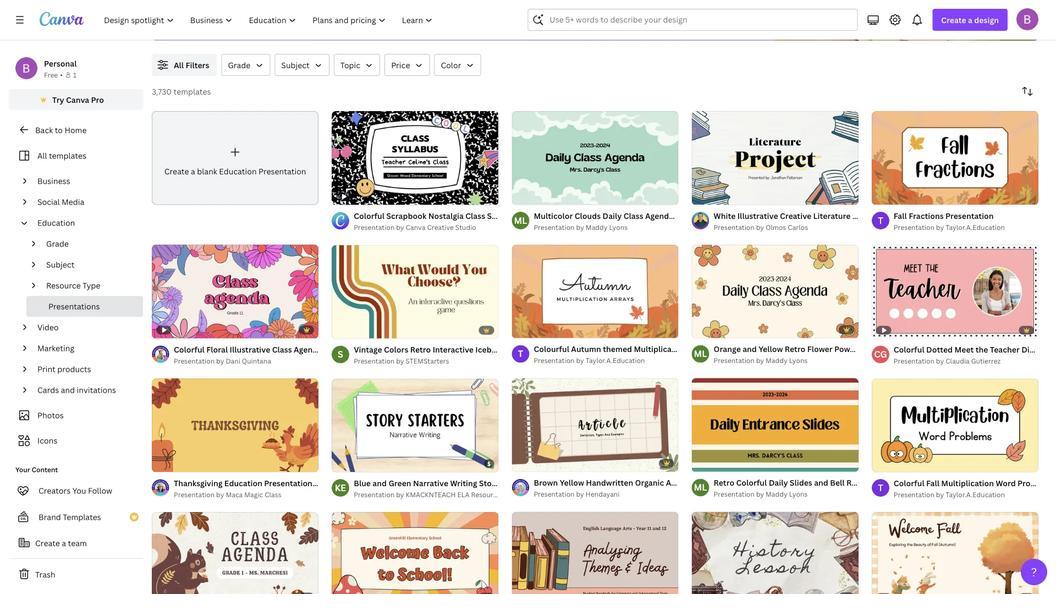 Task type: vqa. For each thing, say whether or not it's contained in the screenshot.
EDUCATION in the blue and green narrative writing story starters education presentation presentation by kmacknteach ela resources
yes



Task type: describe. For each thing, give the bounding box(es) containing it.
of for brown yellow handwritten organic article  education presentation
[[524, 459, 533, 466]]

to
[[55, 125, 63, 135]]

taylor.a.education image for colourful
[[512, 345, 529, 363]]

and for cards and invitations
[[61, 385, 75, 395]]

blue
[[354, 478, 371, 488]]

1 of 22 link
[[332, 379, 499, 472]]

create a blank education presentation link
[[152, 111, 319, 205]]

daily for by
[[603, 210, 622, 221]]

0 horizontal spatial subject
[[46, 259, 75, 270]]

1 of 10 for fall
[[880, 192, 902, 199]]

carlos
[[788, 222, 808, 232]]

ml link for orange
[[692, 345, 710, 363]]

the
[[976, 344, 988, 355]]

colorful for colorful fall multiplication word problems
[[894, 478, 925, 488]]

presentation by maddy lyons link for class
[[534, 222, 679, 233]]

by inside colorful floral illustrative class agenda presentation presentation by dani quintana
[[216, 356, 224, 365]]

back
[[35, 125, 53, 135]]

creators you follow link
[[9, 480, 143, 502]]

class inside orange and yellow retro flower power daily class agenda template presentation by maddy lyons
[[881, 344, 901, 354]]

1 for brown yellow handwritten organic article  education presentation
[[520, 459, 523, 466]]

creators
[[39, 486, 71, 496]]

lyons inside orange and yellow retro flower power daily class agenda template presentation by maddy lyons
[[789, 356, 808, 365]]

and inside retro colorful daily slides and bell ringer templates presentation by maddy lyons
[[814, 477, 829, 488]]

green inside thanksgiving education presentation in green and red animated style presentation by maca magic class
[[323, 478, 346, 488]]

1 of 10 link for yellow
[[512, 378, 679, 472]]

problems
[[1018, 478, 1053, 488]]

pre
[[1048, 344, 1056, 355]]

ke link
[[332, 479, 349, 497]]

dani
[[226, 356, 240, 365]]

presentation by maddy lyons link for slides
[[714, 489, 859, 500]]

education inside thanksgiving education presentation in green and red animated style presentation by maca magic class
[[224, 478, 262, 488]]

themed
[[603, 344, 632, 354]]

brown yellow handwritten organic article  education presentation link
[[534, 477, 781, 489]]

scrapbook
[[386, 211, 427, 221]]

create a blank education presentation
[[164, 166, 306, 176]]

daily for templates
[[769, 477, 788, 488]]

presentation by olmos carlos link
[[714, 222, 859, 233]]

studio
[[455, 223, 476, 232]]

kmacknteach
[[406, 490, 456, 499]]

colourful autumn themed multiplication arrays link
[[534, 343, 713, 355]]

3,730
[[152, 86, 172, 97]]

color button
[[434, 54, 481, 76]]

by inside orange and yellow retro flower power daily class agenda template presentation by maddy lyons
[[756, 356, 764, 365]]

1 of 10 for colorful
[[880, 459, 902, 467]]

presentation inside multicolor clouds daily class agenda template presentation by maddy lyons
[[534, 222, 575, 232]]

icons
[[37, 435, 57, 446]]

colorful floral illustrative class agenda presentation link
[[174, 343, 372, 355]]

hendayani
[[586, 490, 620, 499]]

by inside vintage colors retro interactive  icebreaker education presentation presentation by stemstarters
[[396, 356, 404, 366]]

multiplication inside the colourful autumn themed multiplication arrays presentation by taylor.a.education
[[634, 344, 687, 354]]

by inside thanksgiving education presentation in green and red animated style presentation by maca magic class
[[216, 490, 224, 499]]

resource type
[[46, 280, 100, 291]]

starters
[[501, 478, 532, 488]]

retro colorful daily slides and bell ringer templates presentation by maddy lyons
[[714, 477, 911, 499]]

interactive
[[433, 344, 474, 355]]

resources
[[471, 490, 504, 499]]

stemstarters image
[[332, 346, 349, 363]]

resource type button
[[42, 275, 136, 296]]

a for blank
[[191, 166, 195, 176]]

illustrative inside white illustrative creative literature project presentation presentation by olmos carlos
[[738, 210, 778, 221]]

colorful scrapbook nostalgia class syllabus blank education presentation link
[[354, 210, 632, 222]]

autumn
[[571, 344, 601, 354]]

Sort by button
[[1017, 80, 1039, 102]]

1 of 10 link for education
[[152, 378, 319, 472]]

t link for fall
[[872, 212, 890, 229]]

presentation by maddy lyons link for retro
[[714, 355, 859, 366]]

story
[[479, 478, 500, 488]]

multiplication inside colorful fall multiplication word problems presentation by taylor.a.education
[[942, 478, 994, 488]]

cards
[[37, 385, 59, 395]]

1 for fall fractions presentation
[[880, 192, 883, 199]]

thanksgiving
[[174, 478, 223, 488]]

0 vertical spatial grade
[[228, 60, 251, 70]]

thanksgiving education presentation in green and red animated style link
[[174, 477, 437, 489]]

template inside orange and yellow retro flower power daily class agenda template presentation by maddy lyons
[[932, 344, 967, 354]]

3,730 templates
[[152, 86, 211, 97]]

1 of 11 for orange
[[700, 325, 721, 333]]

all templates link
[[15, 145, 136, 166]]

home
[[65, 125, 87, 135]]

colorful for colorful dotted meet the teacher digital pre
[[894, 344, 925, 355]]

presentation inside colorful dotted meet the teacher digital pre presentation by claudia gutierrez
[[894, 356, 935, 366]]

maddy lyons image for multicolor
[[512, 212, 529, 229]]

11 for multicolor
[[534, 192, 541, 199]]

bell
[[830, 477, 845, 488]]

yellow inside brown yellow handwritten organic article  education presentation presentation by hendayani
[[560, 477, 584, 488]]

orange and yellow retro flower power daily class agenda template presentation by maddy lyons
[[714, 344, 967, 365]]

try canva pro
[[52, 94, 104, 105]]

canva inside colorful scrapbook nostalgia class syllabus blank education presentation presentation by canva creative studio
[[406, 223, 426, 232]]

colorful floral illustrative class agenda presentation presentation by dani quintana
[[174, 344, 372, 365]]

taylor.a.education element for colorful
[[872, 479, 890, 497]]

fall inside fall fractions presentation presentation by taylor.a.education
[[894, 210, 907, 221]]

floral
[[206, 344, 228, 355]]

white
[[714, 210, 736, 221]]

15
[[534, 325, 541, 333]]

colorful for colorful scrapbook nostalgia class syllabus blank education presentation
[[354, 211, 385, 221]]

claudia gutierrez image
[[872, 346, 890, 363]]

business
[[37, 176, 70, 186]]

multicolor clouds daily class agenda template presentation by maddy lyons
[[534, 210, 710, 232]]

cg link
[[872, 346, 890, 363]]

follow
[[88, 486, 112, 496]]

presentation inside retro colorful daily slides and bell ringer templates presentation by maddy lyons
[[714, 490, 755, 499]]

stemstarters element
[[332, 346, 349, 363]]

olmos
[[766, 222, 786, 232]]

presentation inside 'element'
[[259, 166, 306, 176]]

1 of 11 for multicolor
[[520, 192, 541, 199]]

1 vertical spatial grade
[[46, 239, 69, 249]]

education link
[[33, 212, 136, 233]]

1 of 10 for thanksgiving
[[160, 459, 181, 467]]

maddy inside retro colorful daily slides and bell ringer templates presentation by maddy lyons
[[766, 490, 788, 499]]

taylor.a.education for colourful autumn themed multiplication arrays
[[586, 356, 645, 365]]

colorful for colorful floral illustrative class agenda presentation
[[174, 344, 205, 355]]

vintage colors retro interactive  icebreaker education presentation image
[[332, 245, 499, 339]]

?
[[1031, 564, 1037, 580]]

brand
[[39, 512, 61, 522]]

clouds
[[575, 210, 601, 221]]

blue and green narrative writing story starters education presentation image
[[332, 379, 499, 472]]

education inside 'element'
[[219, 166, 257, 176]]

creative inside white illustrative creative literature project presentation presentation by olmos carlos
[[780, 210, 812, 221]]

cards and invitations link
[[33, 380, 136, 401]]

class for template
[[624, 210, 643, 221]]

by inside blue and green narrative writing story starters education presentation presentation by kmacknteach ela resources
[[396, 490, 404, 499]]

illustrative inside colorful floral illustrative class agenda presentation presentation by dani quintana
[[230, 344, 270, 355]]

1 for colorful fall multiplication word problems
[[880, 459, 883, 467]]

create a design button
[[933, 9, 1008, 31]]

presentation by taylor.a.education link for presentation
[[894, 222, 1005, 233]]

10 for thanksgiving
[[174, 459, 181, 467]]

free •
[[44, 70, 63, 79]]

maddy lyons image for retro
[[692, 479, 710, 496]]

1 of 10 for brown
[[520, 459, 541, 466]]

10 for colorful
[[894, 459, 902, 467]]

all for all filters
[[174, 60, 184, 70]]

word
[[996, 478, 1016, 488]]

0 horizontal spatial subject button
[[42, 254, 136, 275]]

brand templates
[[39, 512, 101, 522]]

flower
[[807, 344, 833, 354]]

creative inside colorful scrapbook nostalgia class syllabus blank education presentation presentation by canva creative studio
[[427, 223, 454, 232]]

multicolor clouds daily class agenda template link
[[534, 210, 710, 222]]

templates for all templates
[[49, 150, 86, 161]]

fractions
[[909, 210, 944, 221]]

taylor.a.education image for colorful
[[872, 479, 890, 497]]

? button
[[1021, 559, 1048, 585]]

blank
[[197, 166, 217, 176]]

design
[[975, 15, 999, 25]]

maddy lyons image for orange
[[692, 345, 710, 363]]

1 of 10 link for colorful
[[692, 378, 859, 472]]

by inside fall fractions presentation presentation by taylor.a.education
[[936, 222, 944, 232]]

presentation by stemstarters link
[[354, 356, 499, 367]]

brown
[[534, 477, 558, 488]]

1 for blue and green narrative writing story starters education presentation
[[340, 459, 343, 467]]

literature
[[813, 210, 851, 221]]

and inside thanksgiving education presentation in green and red animated style presentation by maca magic class
[[348, 478, 362, 488]]

marketing link
[[33, 338, 136, 359]]

gutierrez
[[971, 356, 1001, 366]]

price
[[391, 60, 410, 70]]

colorful fall multiplication word problems image
[[872, 379, 1039, 472]]

organic
[[635, 477, 664, 488]]

10 for fall
[[894, 192, 902, 199]]

print
[[37, 364, 55, 374]]

1 of 11 link for daily
[[512, 111, 679, 205]]

1 of 10 link for fall
[[872, 379, 1039, 472]]

personal
[[44, 58, 77, 68]]

maddy inside multicolor clouds daily class agenda template presentation by maddy lyons
[[586, 222, 608, 232]]

free
[[44, 70, 58, 79]]

colourful autumn themed multiplication arrays image
[[512, 245, 679, 338]]

of for thanksgiving education presentation in green and red animated style
[[164, 459, 173, 467]]

by inside the colourful autumn themed multiplication arrays presentation by taylor.a.education
[[576, 356, 584, 365]]

article
[[666, 477, 691, 488]]

yellow inside orange and yellow retro flower power daily class agenda template presentation by maddy lyons
[[759, 344, 783, 354]]

a for design
[[968, 15, 973, 25]]

22
[[354, 459, 361, 467]]

of for colourful autumn themed multiplication arrays
[[524, 325, 533, 333]]

colors
[[384, 344, 408, 355]]

maddy lyons element for retro
[[692, 479, 710, 496]]

create a blank education presentation element
[[152, 111, 319, 205]]

1 for retro colorful daily slides and bell ringer templates
[[700, 459, 703, 466]]

education inside blue and green narrative writing story starters education presentation presentation by kmacknteach ela resources
[[533, 478, 572, 488]]

thanksgiving education presentation in green and red animated style presentation by maca magic class
[[174, 478, 437, 499]]

print products
[[37, 364, 91, 374]]



Task type: locate. For each thing, give the bounding box(es) containing it.
by inside retro colorful daily slides and bell ringer templates presentation by maddy lyons
[[756, 490, 764, 499]]

colorful inside colorful fall multiplication word problems presentation by taylor.a.education
[[894, 478, 925, 488]]

maddy
[[586, 222, 608, 232], [766, 356, 788, 365], [766, 490, 788, 499]]

by inside colorful fall multiplication word problems presentation by taylor.a.education
[[936, 490, 944, 499]]

1 horizontal spatial a
[[191, 166, 195, 176]]

maddy lyons element left orange
[[692, 345, 710, 363]]

1 vertical spatial 11
[[714, 325, 721, 333]]

colorful left "scrapbook"
[[354, 211, 385, 221]]

templates inside retro colorful daily slides and bell ringer templates presentation by maddy lyons
[[873, 477, 911, 488]]

create a team button
[[9, 532, 143, 554]]

templates right ringer
[[873, 477, 911, 488]]

and inside cards and invitations link
[[61, 385, 75, 395]]

presentation by maddy lyons link down clouds
[[534, 222, 679, 233]]

invitations
[[77, 385, 116, 395]]

grade button up resource type button
[[42, 233, 136, 254]]

yellow right orange
[[759, 344, 783, 354]]

bob builder image
[[1017, 8, 1039, 30]]

create for create a blank education presentation
[[164, 166, 189, 176]]

of for colorful fall multiplication word problems
[[884, 459, 893, 467]]

grade button right filters
[[221, 54, 270, 76]]

create for create a design
[[942, 15, 967, 25]]

1 horizontal spatial 11
[[714, 325, 721, 333]]

1 horizontal spatial grade
[[228, 60, 251, 70]]

1 vertical spatial multiplication
[[942, 478, 994, 488]]

filters
[[186, 60, 209, 70]]

2 vertical spatial presentation by maddy lyons link
[[714, 489, 859, 500]]

white illustrative creative literature project presentation image
[[692, 111, 859, 205]]

try canva pro button
[[9, 89, 143, 110]]

colorful inside colorful scrapbook nostalgia class syllabus blank education presentation presentation by canva creative studio
[[354, 211, 385, 221]]

colorful dotted meet the teacher digital pre presentation by claudia gutierrez
[[894, 344, 1056, 366]]

1 vertical spatial canva
[[406, 223, 426, 232]]

animated
[[380, 478, 416, 488]]

your content
[[15, 465, 58, 474]]

1 for colourful autumn themed multiplication arrays
[[520, 325, 523, 333]]

11 up blank
[[534, 192, 541, 199]]

template inside multicolor clouds daily class agenda template presentation by maddy lyons
[[675, 210, 710, 221]]

taylor.a.education image right ringer
[[872, 479, 890, 497]]

presentation by taylor.a.education link for themed
[[534, 355, 679, 366]]

of for retro colorful daily slides and bell ringer templates
[[704, 459, 713, 466]]

pro
[[91, 94, 104, 105]]

taylor.a.education inside colorful fall multiplication word problems presentation by taylor.a.education
[[946, 490, 1005, 499]]

by inside colorful scrapbook nostalgia class syllabus blank education presentation presentation by canva creative studio
[[396, 223, 404, 232]]

colorful inside retro colorful daily slides and bell ringer templates presentation by maddy lyons
[[736, 477, 767, 488]]

creative down "nostalgia"
[[427, 223, 454, 232]]

retro inside orange and yellow retro flower power daily class agenda template presentation by maddy lyons
[[785, 344, 806, 354]]

fall fractions presentation link
[[894, 210, 1005, 222]]

lyons down slides
[[789, 490, 808, 499]]

1 vertical spatial lyons
[[789, 356, 808, 365]]

0 vertical spatial maddy
[[586, 222, 608, 232]]

a inside 'element'
[[191, 166, 195, 176]]

maddy lyons image
[[512, 212, 529, 229], [692, 345, 710, 363], [692, 479, 710, 496]]

ml link for multicolor
[[512, 212, 529, 229]]

maddy lyons element
[[512, 212, 529, 229], [692, 345, 710, 363], [692, 479, 710, 496]]

all down back
[[37, 150, 47, 161]]

retro inside retro colorful daily slides and bell ringer templates presentation by maddy lyons
[[714, 477, 735, 488]]

colorful right ringer
[[894, 478, 925, 488]]

0 vertical spatial templates
[[873, 477, 911, 488]]

1 horizontal spatial illustrative
[[738, 210, 778, 221]]

daily right power
[[860, 344, 879, 354]]

class inside colorful scrapbook nostalgia class syllabus blank education presentation presentation by canva creative studio
[[466, 211, 485, 221]]

template down 1 of 13
[[675, 210, 710, 221]]

1 horizontal spatial daily
[[769, 477, 788, 488]]

green left style
[[389, 478, 411, 488]]

maca
[[226, 490, 243, 499]]

daily inside orange and yellow retro flower power daily class agenda template presentation by maddy lyons
[[860, 344, 879, 354]]

0 horizontal spatial yellow
[[560, 477, 584, 488]]

2 vertical spatial taylor.a.education
[[946, 490, 1005, 499]]

1 horizontal spatial agenda
[[645, 210, 674, 221]]

white illustrative creative literature project presentation link
[[714, 210, 930, 222]]

daily inside retro colorful daily slides and bell ringer templates presentation by maddy lyons
[[769, 477, 788, 488]]

0 horizontal spatial creative
[[427, 223, 454, 232]]

1 horizontal spatial create
[[164, 166, 189, 176]]

1 vertical spatial all
[[37, 150, 47, 161]]

0 vertical spatial multiplication
[[634, 344, 687, 354]]

create down brand
[[35, 538, 60, 548]]

1 horizontal spatial all
[[174, 60, 184, 70]]

brown yellow handwritten organic article  education presentation image
[[512, 378, 679, 472]]

daily
[[603, 210, 622, 221], [860, 344, 879, 354], [769, 477, 788, 488]]

1 for orange and yellow retro flower power daily class agenda template
[[700, 325, 703, 333]]

taylor.a.education image
[[512, 345, 529, 363], [872, 479, 890, 497]]

and right orange
[[743, 344, 757, 354]]

t link
[[872, 212, 890, 229], [512, 345, 529, 363], [872, 479, 890, 497]]

taylor.a.education image down 1 of 15
[[512, 345, 529, 363]]

trash link
[[9, 563, 143, 585]]

1 vertical spatial template
[[932, 344, 967, 354]]

subject button left the "topic"
[[275, 54, 329, 76]]

retro left flower at bottom
[[785, 344, 806, 354]]

10 for retro
[[714, 459, 722, 466]]

white illustrative creative literature project presentation presentation by olmos carlos
[[714, 210, 930, 232]]

taylor.a.education down fall fractions presentation link
[[946, 222, 1005, 232]]

kmacknteach ela resources element
[[332, 479, 349, 497]]

0 vertical spatial 1 of 11
[[520, 192, 541, 199]]

subject down top level navigation element
[[281, 60, 310, 70]]

beige and white vintage history lesson education presentation image
[[692, 512, 859, 594]]

1 horizontal spatial 1 of 11 link
[[692, 245, 859, 338]]

illustrative up presentation by dani quintana link
[[230, 344, 270, 355]]

presentation by taylor.a.education link down 'fractions'
[[894, 222, 1005, 233]]

a inside dropdown button
[[968, 15, 973, 25]]

2 vertical spatial a
[[62, 538, 66, 548]]

subject button up type
[[42, 254, 136, 275]]

1 vertical spatial 1 of 11
[[700, 325, 721, 333]]

all templates
[[37, 150, 86, 161]]

class inside thanksgiving education presentation in green and red animated style presentation by maca magic class
[[265, 490, 282, 499]]

templates up team
[[63, 512, 101, 522]]

ml link left multicolor
[[512, 212, 529, 229]]

0 vertical spatial t link
[[872, 212, 890, 229]]

handwritten
[[586, 477, 633, 488]]

2 vertical spatial lyons
[[789, 490, 808, 499]]

1 of 10 link for fractions
[[872, 111, 1039, 205]]

1 vertical spatial ml link
[[692, 345, 710, 363]]

topic
[[340, 60, 360, 70]]

0 vertical spatial presentation by taylor.a.education link
[[894, 222, 1005, 233]]

0 vertical spatial create
[[942, 15, 967, 25]]

1 vertical spatial a
[[191, 166, 195, 176]]

video
[[37, 322, 59, 333]]

0 vertical spatial 1 of 11 link
[[512, 111, 679, 205]]

green inside blue and green narrative writing story starters education presentation presentation by kmacknteach ela resources
[[389, 478, 411, 488]]

yellow right brown at right
[[560, 477, 584, 488]]

1 horizontal spatial grade button
[[221, 54, 270, 76]]

1 of 11 up blank
[[520, 192, 541, 199]]

2 vertical spatial maddy lyons element
[[692, 479, 710, 496]]

presentation inside the colourful autumn themed multiplication arrays presentation by taylor.a.education
[[534, 356, 575, 365]]

retro inside vintage colors retro interactive  icebreaker education presentation presentation by stemstarters
[[410, 344, 431, 355]]

illustrative up "olmos"
[[738, 210, 778, 221]]

canva inside button
[[66, 94, 89, 105]]

1 of 13
[[700, 192, 721, 199]]

agenda
[[645, 210, 674, 221], [902, 344, 931, 354], [294, 344, 322, 355]]

2 vertical spatial taylor.a.education element
[[872, 479, 890, 497]]

taylor.a.education element for colourful
[[512, 345, 529, 363]]

maddy lyons image left orange
[[692, 345, 710, 363]]

lyons down flower at bottom
[[789, 356, 808, 365]]

agenda inside multicolor clouds daily class agenda template presentation by maddy lyons
[[645, 210, 674, 221]]

0 vertical spatial creative
[[780, 210, 812, 221]]

0 vertical spatial presentation by maddy lyons link
[[534, 222, 679, 233]]

0 vertical spatial taylor.a.education
[[946, 222, 1005, 232]]

retro colorful daily slides and bell ringer templates image
[[692, 378, 859, 472]]

quintana
[[242, 356, 271, 365]]

green right 'in'
[[323, 478, 346, 488]]

and for orange and yellow retro flower power daily class agenda template presentation by maddy lyons
[[743, 344, 757, 354]]

presentation inside orange and yellow retro flower power daily class agenda template presentation by maddy lyons
[[714, 356, 755, 365]]

ml link left orange
[[692, 345, 710, 363]]

a left design
[[968, 15, 973, 25]]

fall fractions presentation presentation by taylor.a.education
[[894, 210, 1005, 232]]

green
[[323, 478, 346, 488], [389, 478, 411, 488]]

dotted
[[927, 344, 953, 355]]

subject up resource
[[46, 259, 75, 270]]

create inside create a design dropdown button
[[942, 15, 967, 25]]

style
[[418, 478, 437, 488]]

1 horizontal spatial subject button
[[275, 54, 329, 76]]

orange
[[714, 344, 741, 354]]

templates inside all templates link
[[49, 150, 86, 161]]

agenda for template
[[645, 210, 674, 221]]

t link for colorful
[[872, 479, 890, 497]]

maddy lyons element right article
[[692, 479, 710, 496]]

you
[[72, 486, 86, 496]]

of for multicolor clouds daily class agenda template
[[524, 192, 533, 199]]

grade down education link
[[46, 239, 69, 249]]

ml link for retro
[[692, 479, 710, 496]]

all for all templates
[[37, 150, 47, 161]]

maddy lyons element left multicolor
[[512, 212, 529, 229]]

of for blue and green narrative writing story starters education presentation
[[344, 459, 353, 467]]

1 vertical spatial subject
[[46, 259, 75, 270]]

class right power
[[881, 344, 901, 354]]

2 horizontal spatial daily
[[860, 344, 879, 354]]

create a design
[[942, 15, 999, 25]]

11
[[534, 192, 541, 199], [714, 325, 721, 333]]

claudia gutierrez element
[[872, 346, 890, 363]]

education inside colorful scrapbook nostalgia class syllabus blank education presentation presentation by canva creative studio
[[544, 211, 582, 221]]

creative up carlos at top
[[780, 210, 812, 221]]

all inside button
[[174, 60, 184, 70]]

presentation by claudia gutierrez link
[[894, 356, 1039, 367]]

1 vertical spatial maddy lyons image
[[692, 345, 710, 363]]

1 vertical spatial illustrative
[[230, 344, 270, 355]]

taylor.a.education down themed
[[586, 356, 645, 365]]

class right magic
[[265, 490, 282, 499]]

taylor.a.education element down 1 of 15
[[512, 345, 529, 363]]

colorful dotted meet the teacher digital pre link
[[894, 344, 1056, 356]]

all filters button
[[152, 54, 217, 76]]

subject button
[[275, 54, 329, 76], [42, 254, 136, 275]]

create inside create a team button
[[35, 538, 60, 548]]

daily left slides
[[769, 477, 788, 488]]

create left blank
[[164, 166, 189, 176]]

create for create a team
[[35, 538, 60, 548]]

class inside colorful floral illustrative class agenda presentation presentation by dani quintana
[[272, 344, 292, 355]]

multicolor clouds daily class agenda template image
[[512, 111, 679, 205]]

0 vertical spatial subject
[[281, 60, 310, 70]]

0 horizontal spatial grade
[[46, 239, 69, 249]]

a left team
[[62, 538, 66, 548]]

0 vertical spatial maddy lyons image
[[512, 212, 529, 229]]

products
[[57, 364, 91, 374]]

canva right try
[[66, 94, 89, 105]]

1 horizontal spatial creative
[[780, 210, 812, 221]]

class
[[624, 210, 643, 221], [466, 211, 485, 221], [881, 344, 901, 354], [272, 344, 292, 355], [265, 490, 282, 499]]

orange and yellow retro flower power daily class agenda template image
[[692, 245, 859, 338]]

canva
[[66, 94, 89, 105], [406, 223, 426, 232]]

0 vertical spatial grade button
[[221, 54, 270, 76]]

t link down 1 of 15
[[512, 345, 529, 363]]

retro
[[785, 344, 806, 354], [410, 344, 431, 355], [714, 477, 735, 488]]

lyons inside retro colorful daily slides and bell ringer templates presentation by maddy lyons
[[789, 490, 808, 499]]

a left blank
[[191, 166, 195, 176]]

create inside create a blank education presentation 'element'
[[164, 166, 189, 176]]

1 vertical spatial templates
[[49, 150, 86, 161]]

2 green from the left
[[389, 478, 411, 488]]

nostalgia
[[428, 211, 464, 221]]

template up claudia
[[932, 344, 967, 354]]

2 horizontal spatial create
[[942, 15, 967, 25]]

lyons inside multicolor clouds daily class agenda template presentation by maddy lyons
[[609, 222, 628, 232]]

1
[[73, 70, 77, 79], [520, 192, 523, 199], [700, 192, 703, 199], [880, 192, 883, 199], [520, 325, 523, 333], [700, 325, 703, 333], [520, 459, 523, 466], [700, 459, 703, 466], [160, 459, 163, 467], [340, 459, 343, 467], [880, 459, 883, 467]]

0 horizontal spatial canva
[[66, 94, 89, 105]]

subject
[[281, 60, 310, 70], [46, 259, 75, 270]]

colorful left floral at bottom
[[174, 344, 205, 355]]

0 vertical spatial a
[[968, 15, 973, 25]]

of for orange and yellow retro flower power daily class agenda template
[[704, 325, 713, 333]]

autumn class agenda presentation in colorful playful style image
[[152, 512, 319, 594]]

topic button
[[334, 54, 380, 76]]

taylor.a.education element for fall
[[872, 212, 890, 229]]

by inside multicolor clouds daily class agenda template presentation by maddy lyons
[[576, 222, 584, 232]]

class for presentation
[[272, 344, 292, 355]]

0 horizontal spatial green
[[323, 478, 346, 488]]

a inside button
[[62, 538, 66, 548]]

2 vertical spatial maddy lyons image
[[692, 479, 710, 496]]

t link for colourful
[[512, 345, 529, 363]]

digital
[[1022, 344, 1046, 355]]

top level navigation element
[[97, 9, 442, 31]]

colorful right "claudia gutierrez" element
[[894, 344, 925, 355]]

1 vertical spatial subject button
[[42, 254, 136, 275]]

0 vertical spatial 11
[[534, 192, 541, 199]]

presentation by taylor.a.education link down word
[[894, 489, 1039, 500]]

s link
[[332, 346, 349, 363]]

taylor.a.education inside fall fractions presentation presentation by taylor.a.education
[[946, 222, 1005, 232]]

taylor.a.education image
[[872, 212, 890, 229]]

agenda for presentation
[[294, 344, 322, 355]]

orange and yellow retro flower power daily class agenda template link
[[714, 343, 967, 355]]

photos
[[37, 410, 64, 421]]

by inside white illustrative creative literature project presentation presentation by olmos carlos
[[756, 222, 764, 232]]

taylor.a.education down colorful fall multiplication word problems link
[[946, 490, 1005, 499]]

2 vertical spatial maddy
[[766, 490, 788, 499]]

vintage
[[354, 344, 382, 355]]

2 vertical spatial presentation by taylor.a.education link
[[894, 489, 1039, 500]]

and left 'bell'
[[814, 477, 829, 488]]

and right blue
[[373, 478, 387, 488]]

1 vertical spatial t link
[[512, 345, 529, 363]]

class up studio
[[466, 211, 485, 221]]

marketing
[[37, 343, 74, 353]]

english analysing themes and ideas presentation beige pink lined style image
[[512, 512, 679, 594]]

taylor.a.education inside the colourful autumn themed multiplication arrays presentation by taylor.a.education
[[586, 356, 645, 365]]

2 vertical spatial t link
[[872, 479, 890, 497]]

photos link
[[15, 405, 136, 426]]

grade right filters
[[228, 60, 251, 70]]

vintage colors retro interactive  icebreaker education presentation link
[[354, 344, 605, 356]]

maddy lyons image left multicolor
[[512, 212, 529, 229]]

colorful classroom rules presentation image
[[332, 512, 499, 594]]

presentation by taylor.a.education link for multiplication
[[894, 489, 1039, 500]]

0 vertical spatial taylor.a.education image
[[512, 345, 529, 363]]

taylor.a.education element right ringer
[[872, 479, 890, 497]]

1 of 11 link for yellow
[[692, 245, 859, 338]]

daily inside multicolor clouds daily class agenda template presentation by maddy lyons
[[603, 210, 622, 221]]

2 vertical spatial ml link
[[692, 479, 710, 496]]

1 of 15 link
[[512, 245, 679, 338]]

multicolor
[[534, 210, 573, 221]]

agenda inside colorful floral illustrative class agenda presentation presentation by dani quintana
[[294, 344, 322, 355]]

by inside brown yellow handwritten organic article  education presentation presentation by hendayani
[[576, 490, 584, 499]]

templates
[[174, 86, 211, 97], [49, 150, 86, 161]]

maddy inside orange and yellow retro flower power daily class agenda template presentation by maddy lyons
[[766, 356, 788, 365]]

1 horizontal spatial templates
[[873, 477, 911, 488]]

0 horizontal spatial 11
[[534, 192, 541, 199]]

Search search field
[[550, 9, 851, 30]]

kmacknteach ela resources image
[[332, 479, 349, 497]]

and right cards
[[61, 385, 75, 395]]

maddy lyons element for multicolor
[[512, 212, 529, 229]]

blue and green narrative writing story starters education presentation presentation by kmacknteach ela resources
[[354, 478, 622, 499]]

t link right ringer
[[872, 479, 890, 497]]

1 vertical spatial maddy lyons element
[[692, 345, 710, 363]]

class up presentation by dani quintana link
[[272, 344, 292, 355]]

2 horizontal spatial agenda
[[902, 344, 931, 354]]

1 horizontal spatial 1 of 11
[[700, 325, 721, 333]]

icebreaker
[[476, 344, 515, 355]]

1 vertical spatial create
[[164, 166, 189, 176]]

maddy lyons image right article
[[692, 479, 710, 496]]

1 for thanksgiving education presentation in green and red animated style
[[160, 459, 163, 467]]

colorful left slides
[[736, 477, 767, 488]]

ml link right article
[[692, 479, 710, 496]]

lyons down 'multicolor clouds daily class agenda template' link
[[609, 222, 628, 232]]

0 horizontal spatial daily
[[603, 210, 622, 221]]

class inside multicolor clouds daily class agenda template presentation by maddy lyons
[[624, 210, 643, 221]]

11 up orange
[[714, 325, 721, 333]]

magic
[[244, 490, 263, 499]]

education inside brown yellow handwritten organic article  education presentation presentation by hendayani
[[693, 477, 731, 488]]

1 vertical spatial presentation by maddy lyons link
[[714, 355, 859, 366]]

1 green from the left
[[323, 478, 346, 488]]

1 horizontal spatial template
[[932, 344, 967, 354]]

all left filters
[[174, 60, 184, 70]]

0 horizontal spatial 1 of 11
[[520, 192, 541, 199]]

0 vertical spatial yellow
[[759, 344, 783, 354]]

presentation by taylor.a.education link down themed
[[534, 355, 679, 366]]

cards and invitations
[[37, 385, 116, 395]]

and inside blue and green narrative writing story starters education presentation presentation by kmacknteach ela resources
[[373, 478, 387, 488]]

1 vertical spatial grade button
[[42, 233, 136, 254]]

fall inside colorful fall multiplication word problems presentation by taylor.a.education
[[927, 478, 940, 488]]

illustrative
[[738, 210, 778, 221], [230, 344, 270, 355]]

0 horizontal spatial taylor.a.education image
[[512, 345, 529, 363]]

presentation by maddy lyons link down flower at bottom
[[714, 355, 859, 366]]

colorful inside colorful dotted meet the teacher digital pre presentation by claudia gutierrez
[[894, 344, 925, 355]]

fall fractions presentation image
[[872, 111, 1039, 205]]

thanksgiving education presentation in green and red animated style image
[[152, 378, 319, 472]]

presentation inside colorful fall multiplication word problems presentation by taylor.a.education
[[894, 490, 935, 499]]

0 vertical spatial template
[[675, 210, 710, 221]]

None search field
[[528, 9, 858, 31]]

presentation by maca magic class link
[[174, 489, 319, 500]]

presentation by kmacknteach ela resources link
[[354, 489, 504, 500]]

social
[[37, 197, 60, 207]]

multiplication left arrays
[[634, 344, 687, 354]]

yellow
[[759, 344, 783, 354], [560, 477, 584, 488]]

0 vertical spatial illustrative
[[738, 210, 778, 221]]

1 of 11 up arrays
[[700, 325, 721, 333]]

maddy lyons element for orange
[[692, 345, 710, 363]]

a for team
[[62, 538, 66, 548]]

lyons
[[609, 222, 628, 232], [789, 356, 808, 365], [789, 490, 808, 499]]

1 for multicolor clouds daily class agenda template
[[520, 192, 523, 199]]

1 of 10 for retro
[[700, 459, 722, 466]]

retro right article
[[714, 477, 735, 488]]

0 horizontal spatial retro
[[410, 344, 431, 355]]

taylor.a.education element
[[872, 212, 890, 229], [512, 345, 529, 363], [872, 479, 890, 497]]

colorful inside colorful floral illustrative class agenda presentation presentation by dani quintana
[[174, 344, 205, 355]]

0 vertical spatial subject button
[[275, 54, 329, 76]]

type
[[83, 280, 100, 291]]

colorful scrapbook nostalgia class syllabus blank education presentation presentation by canva creative studio
[[354, 211, 632, 232]]

taylor.a.education element left 'fractions'
[[872, 212, 890, 229]]

agenda inside orange and yellow retro flower power daily class agenda template presentation by maddy lyons
[[902, 344, 931, 354]]

1 horizontal spatial multiplication
[[942, 478, 994, 488]]

0 vertical spatial templates
[[174, 86, 211, 97]]

canva down "scrapbook"
[[406, 223, 426, 232]]

templates down back to home
[[49, 150, 86, 161]]

1 vertical spatial taylor.a.education
[[586, 356, 645, 365]]

by inside colorful dotted meet the teacher digital pre presentation by claudia gutierrez
[[936, 356, 944, 366]]

and inside orange and yellow retro flower power daily class agenda template presentation by maddy lyons
[[743, 344, 757, 354]]

templates for 3,730 templates
[[174, 86, 211, 97]]

templates
[[873, 477, 911, 488], [63, 512, 101, 522]]

1 vertical spatial taylor.a.education image
[[872, 479, 890, 497]]

1 of 15
[[520, 325, 541, 333]]

daily right clouds
[[603, 210, 622, 221]]

presentation by maddy lyons link down slides
[[714, 489, 859, 500]]

of for white illustrative creative literature project presentation
[[704, 192, 713, 199]]

2 vertical spatial create
[[35, 538, 60, 548]]

presentation by hendayani link
[[534, 489, 679, 500]]

0 horizontal spatial grade button
[[42, 233, 136, 254]]

1 for white illustrative creative literature project presentation
[[700, 192, 703, 199]]

templates down all filters on the top left
[[174, 86, 211, 97]]

class right clouds
[[624, 210, 643, 221]]

1 horizontal spatial yellow
[[759, 344, 783, 354]]

taylor.a.education for colorful fall multiplication word problems
[[946, 490, 1005, 499]]

class for blank
[[466, 211, 485, 221]]

10 for brown
[[534, 459, 541, 466]]

2 horizontal spatial retro
[[785, 344, 806, 354]]

2 vertical spatial daily
[[769, 477, 788, 488]]

0 horizontal spatial fall
[[894, 210, 907, 221]]

colorful fall multiplication word problems presentation by taylor.a.education
[[894, 478, 1053, 499]]

retro up presentation by stemstarters link
[[410, 344, 431, 355]]

1 vertical spatial creative
[[427, 223, 454, 232]]

0 horizontal spatial create
[[35, 538, 60, 548]]

and left red
[[348, 478, 362, 488]]

and for blue and green narrative writing story starters education presentation presentation by kmacknteach ela resources
[[373, 478, 387, 488]]

multiplication
[[634, 344, 687, 354], [942, 478, 994, 488]]

t link left 'fractions'
[[872, 212, 890, 229]]

1 horizontal spatial retro
[[714, 477, 735, 488]]

1 vertical spatial taylor.a.education element
[[512, 345, 529, 363]]

1 vertical spatial daily
[[860, 344, 879, 354]]

of for fall fractions presentation
[[884, 192, 893, 199]]

create left design
[[942, 15, 967, 25]]

all filters
[[174, 60, 209, 70]]

11 for orange
[[714, 325, 721, 333]]

business link
[[33, 171, 136, 191]]

0 horizontal spatial illustrative
[[230, 344, 270, 355]]

templates inside brand templates link
[[63, 512, 101, 522]]

team
[[68, 538, 87, 548]]

0 vertical spatial daily
[[603, 210, 622, 221]]

education inside vintage colors retro interactive  icebreaker education presentation presentation by stemstarters
[[517, 344, 555, 355]]

multiplication left word
[[942, 478, 994, 488]]

retro colorful daily slides and bell ringer templates link
[[714, 477, 911, 489]]



